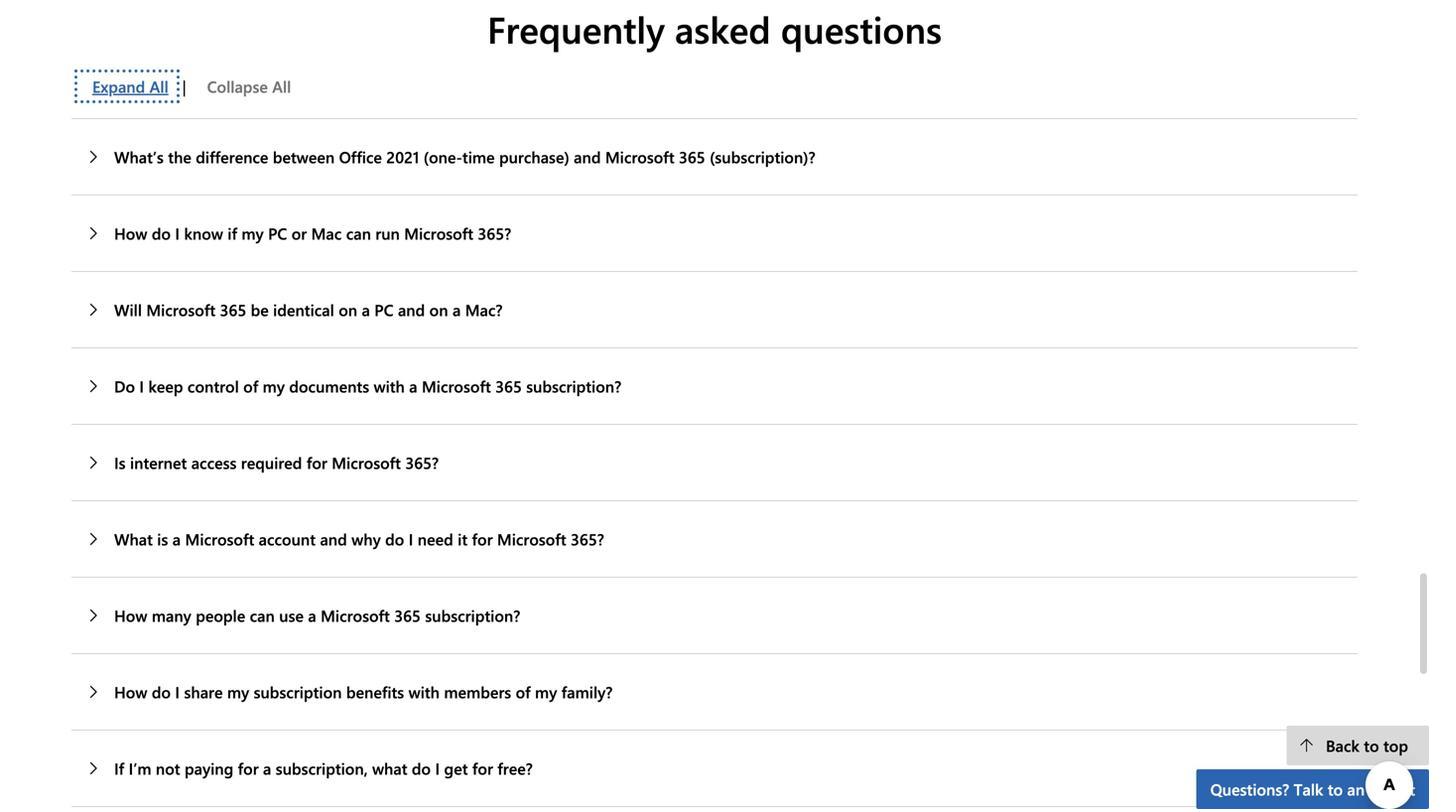Task type: locate. For each thing, give the bounding box(es) containing it.
subscription,
[[276, 758, 368, 779]]

the
[[168, 146, 192, 167]]

to left top
[[1365, 735, 1380, 756]]

is internet access required for microsoft 365?
[[114, 452, 439, 473]]

can inside how do i know if my pc or mac can run microsoft 365? dropdown button
[[346, 223, 371, 244]]

0 horizontal spatial to
[[1328, 778, 1344, 800]]

difference
[[196, 146, 269, 167]]

for right required
[[307, 452, 327, 473]]

need
[[418, 528, 454, 550]]

do
[[152, 223, 171, 244], [385, 528, 404, 550], [152, 681, 171, 703], [412, 758, 431, 779]]

back to top
[[1326, 735, 1409, 756]]

on left mac?
[[430, 299, 448, 320]]

microsoft
[[606, 146, 675, 167], [404, 223, 474, 244], [146, 299, 216, 320], [422, 375, 491, 397], [332, 452, 401, 473], [185, 528, 254, 550], [497, 528, 567, 550], [321, 605, 390, 626]]

0 vertical spatial subscription?
[[526, 375, 622, 397]]

2 horizontal spatial 365?
[[571, 528, 604, 550]]

1 all from the left
[[150, 76, 169, 97]]

an
[[1348, 778, 1365, 800]]

how for how do i share my subscription benefits with members of my family?
[[114, 681, 147, 703]]

if
[[114, 758, 124, 779]]

1 horizontal spatial on
[[430, 299, 448, 320]]

0 vertical spatial with
[[374, 375, 405, 397]]

if i'm not paying for a subscription, what do i get for free? button
[[71, 731, 1358, 806]]

365?
[[478, 223, 512, 244], [405, 452, 439, 473], [571, 528, 604, 550]]

my right share
[[227, 681, 249, 703]]

of right control
[[243, 375, 258, 397]]

how left share
[[114, 681, 147, 703]]

back to top link
[[1287, 726, 1430, 766]]

how
[[114, 223, 147, 244], [114, 605, 147, 626], [114, 681, 147, 703]]

share
[[184, 681, 223, 703]]

how do i know if my pc or mac can run microsoft 365? button
[[71, 196, 1358, 271]]

2 vertical spatial and
[[320, 528, 347, 550]]

subscription? inside how many people can use a microsoft 365 subscription? 'dropdown button'
[[425, 605, 521, 626]]

0 vertical spatial 365?
[[478, 223, 512, 244]]

group
[[71, 67, 305, 106]]

my
[[242, 223, 264, 244], [263, 375, 285, 397], [227, 681, 249, 703], [535, 681, 557, 703]]

0 vertical spatial of
[[243, 375, 258, 397]]

1 horizontal spatial subscription?
[[526, 375, 622, 397]]

0 horizontal spatial with
[[374, 375, 405, 397]]

of
[[243, 375, 258, 397], [516, 681, 531, 703]]

1 vertical spatial with
[[409, 681, 440, 703]]

(one-
[[424, 146, 463, 167]]

0 vertical spatial can
[[346, 223, 371, 244]]

my inside how do i know if my pc or mac can run microsoft 365? dropdown button
[[242, 223, 264, 244]]

what's
[[114, 146, 164, 167]]

365 down need
[[394, 605, 421, 626]]

how left many
[[114, 605, 147, 626]]

365
[[679, 146, 706, 167], [220, 299, 246, 320], [496, 375, 522, 397], [394, 605, 421, 626]]

1 vertical spatial to
[[1328, 778, 1344, 800]]

subscription?
[[526, 375, 622, 397], [425, 605, 521, 626]]

can left use
[[250, 605, 275, 626]]

not
[[156, 758, 180, 779]]

questions? talk to an expert
[[1211, 778, 1416, 800]]

is
[[114, 452, 126, 473]]

0 vertical spatial to
[[1365, 735, 1380, 756]]

will microsoft 365 be identical on a pc and on a mac?
[[114, 299, 503, 320]]

0 horizontal spatial and
[[320, 528, 347, 550]]

how inside 'dropdown button'
[[114, 605, 147, 626]]

between
[[273, 146, 335, 167]]

if i'm not paying for a subscription, what do i get for free?
[[114, 758, 533, 779]]

can left run
[[346, 223, 371, 244]]

0 horizontal spatial 365?
[[405, 452, 439, 473]]

can inside how many people can use a microsoft 365 subscription? 'dropdown button'
[[250, 605, 275, 626]]

questions
[[781, 4, 942, 53]]

if
[[228, 223, 237, 244]]

what is a microsoft account and why do i need it for microsoft 365?
[[114, 528, 604, 550]]

required
[[241, 452, 302, 473]]

0 horizontal spatial on
[[339, 299, 358, 320]]

0 horizontal spatial can
[[250, 605, 275, 626]]

all left |
[[150, 76, 169, 97]]

or
[[292, 223, 307, 244]]

a
[[362, 299, 370, 320], [453, 299, 461, 320], [409, 375, 418, 397], [173, 528, 181, 550], [308, 605, 316, 626], [263, 758, 271, 779]]

collapse all button
[[186, 67, 305, 106]]

collapse all
[[207, 76, 291, 97]]

1 horizontal spatial 365?
[[478, 223, 512, 244]]

1 horizontal spatial all
[[272, 76, 291, 97]]

do right why
[[385, 528, 404, 550]]

i left know
[[175, 223, 180, 244]]

all right collapse
[[272, 76, 291, 97]]

to left an
[[1328, 778, 1344, 800]]

2 all from the left
[[272, 76, 291, 97]]

do i keep control of my documents with a microsoft 365 subscription? button
[[71, 349, 1358, 424]]

frequently asked questions
[[487, 4, 942, 53]]

will microsoft 365 be identical on a pc and on a mac? button
[[71, 272, 1358, 348]]

|
[[182, 76, 186, 97]]

expand all button
[[71, 67, 182, 106]]

and
[[574, 146, 601, 167], [398, 299, 425, 320], [320, 528, 347, 550]]

all for expand all
[[150, 76, 169, 97]]

to
[[1365, 735, 1380, 756], [1328, 778, 1344, 800]]

subscription? inside do i keep control of my documents with a microsoft 365 subscription? dropdown button
[[526, 375, 622, 397]]

with
[[374, 375, 405, 397], [409, 681, 440, 703]]

what
[[372, 758, 408, 779]]

1 how from the top
[[114, 223, 147, 244]]

for inside is internet access required for microsoft 365? dropdown button
[[307, 452, 327, 473]]

all
[[150, 76, 169, 97], [272, 76, 291, 97]]

why
[[352, 528, 381, 550]]

expand
[[92, 76, 145, 97]]

1 vertical spatial pc
[[375, 299, 394, 320]]

2 vertical spatial how
[[114, 681, 147, 703]]

collapse
[[207, 76, 268, 97]]

on
[[339, 299, 358, 320], [430, 299, 448, 320]]

do left know
[[152, 223, 171, 244]]

2 how from the top
[[114, 605, 147, 626]]

2 vertical spatial 365?
[[571, 528, 604, 550]]

i'm
[[129, 758, 151, 779]]

access
[[191, 452, 237, 473]]

a right identical
[[362, 299, 370, 320]]

how for how do i know if my pc or mac can run microsoft 365?
[[114, 223, 147, 244]]

account
[[259, 528, 316, 550]]

and left why
[[320, 528, 347, 550]]

pc left or
[[268, 223, 287, 244]]

my left documents
[[263, 375, 285, 397]]

1 horizontal spatial can
[[346, 223, 371, 244]]

3 how from the top
[[114, 681, 147, 703]]

i
[[175, 223, 180, 244], [139, 375, 144, 397], [409, 528, 413, 550], [175, 681, 180, 703], [435, 758, 440, 779]]

do
[[114, 375, 135, 397]]

for right it
[[472, 528, 493, 550]]

with right documents
[[374, 375, 405, 397]]

free?
[[498, 758, 533, 779]]

1 horizontal spatial of
[[516, 681, 531, 703]]

talk
[[1294, 778, 1324, 800]]

and left mac?
[[398, 299, 425, 320]]

people
[[196, 605, 245, 626]]

my right "if" on the left top of page
[[242, 223, 264, 244]]

0 horizontal spatial subscription?
[[425, 605, 521, 626]]

pc down run
[[375, 299, 394, 320]]

1 horizontal spatial with
[[409, 681, 440, 703]]

pc
[[268, 223, 287, 244], [375, 299, 394, 320]]

0 vertical spatial how
[[114, 223, 147, 244]]

1 vertical spatial and
[[398, 299, 425, 320]]

what
[[114, 528, 153, 550]]

asked
[[675, 4, 771, 53]]

of right members
[[516, 681, 531, 703]]

can
[[346, 223, 371, 244], [250, 605, 275, 626]]

a right use
[[308, 605, 316, 626]]

on right identical
[[339, 299, 358, 320]]

1 vertical spatial subscription?
[[425, 605, 521, 626]]

and right purchase)
[[574, 146, 601, 167]]

with right benefits on the bottom left
[[409, 681, 440, 703]]

to inside dropdown button
[[1328, 778, 1344, 800]]

1 vertical spatial can
[[250, 605, 275, 626]]

1 vertical spatial how
[[114, 605, 147, 626]]

2 horizontal spatial and
[[574, 146, 601, 167]]

for
[[307, 452, 327, 473], [472, 528, 493, 550], [238, 758, 259, 779], [472, 758, 493, 779]]

how left know
[[114, 223, 147, 244]]

my inside do i keep control of my documents with a microsoft 365 subscription? dropdown button
[[263, 375, 285, 397]]

0 horizontal spatial all
[[150, 76, 169, 97]]

a inside 'dropdown button'
[[308, 605, 316, 626]]

2021
[[387, 146, 419, 167]]

0 horizontal spatial pc
[[268, 223, 287, 244]]

1 horizontal spatial pc
[[375, 299, 394, 320]]

do right what
[[412, 758, 431, 779]]

1 vertical spatial of
[[516, 681, 531, 703]]

0 horizontal spatial of
[[243, 375, 258, 397]]

benefits
[[346, 681, 404, 703]]



Task type: describe. For each thing, give the bounding box(es) containing it.
paying
[[185, 758, 234, 779]]

many
[[152, 605, 191, 626]]

all for collapse all
[[272, 76, 291, 97]]

expert
[[1370, 778, 1416, 800]]

internet
[[130, 452, 187, 473]]

how many people can use a microsoft 365 subscription?
[[114, 605, 521, 626]]

a left subscription,
[[263, 758, 271, 779]]

subscription
[[254, 681, 342, 703]]

how do i share my subscription benefits with members of my family? button
[[71, 654, 1358, 730]]

365 left (subscription)?
[[679, 146, 706, 167]]

0 vertical spatial pc
[[268, 223, 287, 244]]

what is a microsoft account and why do i need it for microsoft 365? button
[[71, 502, 1358, 577]]

2 on from the left
[[430, 299, 448, 320]]

group containing expand all
[[71, 67, 305, 106]]

family?
[[562, 681, 613, 703]]

with for members
[[409, 681, 440, 703]]

is internet access required for microsoft 365? button
[[71, 425, 1358, 501]]

purchase)
[[499, 146, 570, 167]]

questions?
[[1211, 778, 1290, 800]]

for inside what is a microsoft account and why do i need it for microsoft 365? dropdown button
[[472, 528, 493, 550]]

how do i know if my pc or mac can run microsoft 365?
[[114, 223, 512, 244]]

with for a
[[374, 375, 405, 397]]

be
[[251, 299, 269, 320]]

get
[[444, 758, 468, 779]]

0 vertical spatial and
[[574, 146, 601, 167]]

do i keep control of my documents with a microsoft 365 subscription?
[[114, 375, 622, 397]]

expand all
[[92, 76, 169, 97]]

i left need
[[409, 528, 413, 550]]

questions? talk to an expert button
[[1197, 769, 1430, 809]]

back
[[1326, 735, 1360, 756]]

time
[[463, 146, 495, 167]]

365 left be
[[220, 299, 246, 320]]

what's the difference between office 2021 (one-time purchase) and microsoft 365 (subscription)? button
[[71, 119, 1358, 195]]

documents
[[289, 375, 369, 397]]

how many people can use a microsoft 365 subscription? button
[[71, 578, 1358, 653]]

what's the difference between office 2021 (one-time purchase) and microsoft 365 (subscription)?
[[114, 146, 816, 167]]

i left get on the left of page
[[435, 758, 440, 779]]

1 horizontal spatial and
[[398, 299, 425, 320]]

microsoft inside 'dropdown button'
[[321, 605, 390, 626]]

control
[[188, 375, 239, 397]]

it
[[458, 528, 468, 550]]

keep
[[148, 375, 183, 397]]

i right do
[[139, 375, 144, 397]]

members
[[444, 681, 512, 703]]

identical
[[273, 299, 334, 320]]

office
[[339, 146, 382, 167]]

know
[[184, 223, 223, 244]]

(subscription)?
[[710, 146, 816, 167]]

1 on from the left
[[339, 299, 358, 320]]

will
[[114, 299, 142, 320]]

frequently
[[487, 4, 665, 53]]

mac?
[[465, 299, 503, 320]]

is
[[157, 528, 168, 550]]

top
[[1384, 735, 1409, 756]]

a right is at the bottom of the page
[[173, 528, 181, 550]]

run
[[376, 223, 400, 244]]

a left mac?
[[453, 299, 461, 320]]

for right paying
[[238, 758, 259, 779]]

how for how many people can use a microsoft 365 subscription?
[[114, 605, 147, 626]]

i left share
[[175, 681, 180, 703]]

do left share
[[152, 681, 171, 703]]

for right get on the left of page
[[472, 758, 493, 779]]

1 vertical spatial 365?
[[405, 452, 439, 473]]

how do i share my subscription benefits with members of my family?
[[114, 681, 613, 703]]

1 horizontal spatial to
[[1365, 735, 1380, 756]]

mac
[[311, 223, 342, 244]]

365 inside 'dropdown button'
[[394, 605, 421, 626]]

a right documents
[[409, 375, 418, 397]]

use
[[279, 605, 304, 626]]

365 down mac?
[[496, 375, 522, 397]]

my left family?
[[535, 681, 557, 703]]



Task type: vqa. For each thing, say whether or not it's contained in the screenshot.
Mobility
no



